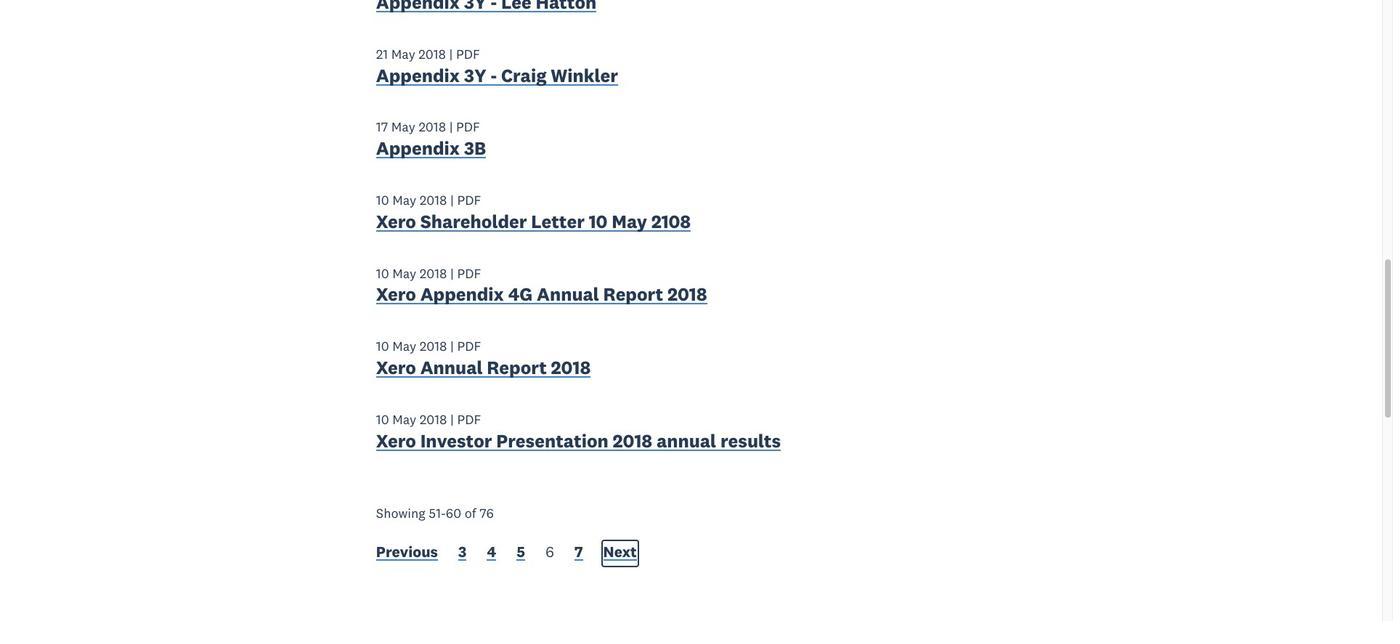 Task type: describe. For each thing, give the bounding box(es) containing it.
may for appendix 3b
[[391, 119, 415, 135]]

10 may 2018 | pdf xero annual report 2018
[[376, 338, 591, 379]]

2018 for xero investor presentation 2018 annual results
[[420, 411, 447, 428]]

4g
[[508, 283, 533, 306]]

2018 for xero annual report 2018
[[420, 338, 447, 355]]

may for xero investor presentation 2018 annual results
[[392, 411, 416, 428]]

showing 51 - 60 of 76
[[376, 505, 494, 521]]

| for appendix
[[450, 265, 454, 282]]

xero appendix 4g annual report 2018 link
[[376, 283, 707, 310]]

3y
[[464, 64, 487, 87]]

next button
[[603, 542, 637, 565]]

pdf for annual
[[457, 338, 481, 355]]

10 for xero appendix 4g annual report 2018
[[376, 265, 389, 282]]

10 for xero annual report 2018
[[376, 338, 389, 355]]

| for 3b
[[449, 119, 453, 135]]

appendix 3b link
[[376, 137, 486, 163]]

6 button
[[546, 542, 554, 565]]

letter
[[531, 210, 585, 233]]

xero for xero shareholder letter 10 may 2108
[[376, 210, 416, 233]]

annual inside 10 may 2018 | pdf xero annual report 2018
[[420, 356, 483, 379]]

next
[[603, 542, 637, 562]]

3b
[[464, 137, 486, 160]]

pdf for appendix
[[457, 265, 481, 282]]

21
[[376, 46, 388, 62]]

10 may 2018 | pdf xero appendix 4g annual report 2018
[[376, 265, 707, 306]]

2018 for xero shareholder letter 10 may 2108
[[420, 192, 447, 209]]

appendix for appendix 3b
[[376, 137, 460, 160]]

6
[[546, 542, 554, 562]]

2108
[[651, 210, 691, 233]]

xero investor presentation 2018 annual results link
[[376, 429, 781, 456]]

3
[[458, 542, 467, 562]]

| for investor
[[450, 411, 454, 428]]

may for appendix 3y - craig winkler
[[391, 46, 415, 62]]

60
[[446, 505, 461, 521]]

10 may 2018 | pdf xero shareholder letter 10 may 2108
[[376, 192, 691, 233]]

5
[[517, 542, 525, 562]]

pdf for 3b
[[456, 119, 480, 135]]

10 for xero shareholder letter 10 may 2108
[[376, 192, 389, 209]]

appendix inside 10 may 2018 | pdf xero appendix 4g annual report 2018
[[420, 283, 504, 306]]

7 button
[[575, 542, 583, 565]]



Task type: vqa. For each thing, say whether or not it's contained in the screenshot.
Change region button
no



Task type: locate. For each thing, give the bounding box(es) containing it.
2018 inside 21 may 2018 | pdf appendix 3y - craig winkler
[[419, 46, 446, 62]]

presentation
[[496, 429, 609, 452]]

annual
[[537, 283, 599, 306], [420, 356, 483, 379]]

appendix down the 17
[[376, 137, 460, 160]]

pdf up shareholder
[[457, 192, 481, 209]]

xero for xero investor presentation 2018 annual results
[[376, 429, 416, 452]]

xero
[[376, 210, 416, 233], [376, 283, 416, 306], [376, 356, 416, 379], [376, 429, 416, 452]]

10 for xero investor presentation 2018 annual results
[[376, 411, 389, 428]]

2018 inside 10 may 2018 | pdf xero shareholder letter 10 may 2108
[[420, 192, 447, 209]]

2018
[[419, 46, 446, 62], [419, 119, 446, 135], [420, 192, 447, 209], [420, 265, 447, 282], [667, 283, 707, 306], [420, 338, 447, 355], [551, 356, 591, 379], [420, 411, 447, 428], [613, 429, 652, 452]]

2018 for appendix 3b
[[419, 119, 446, 135]]

| up investor at bottom
[[450, 411, 454, 428]]

-
[[491, 64, 497, 87], [441, 505, 446, 521]]

xero inside 10 may 2018 | pdf xero investor presentation 2018 annual results
[[376, 429, 416, 452]]

may
[[391, 46, 415, 62], [391, 119, 415, 135], [392, 192, 416, 209], [612, 210, 647, 233], [392, 265, 416, 282], [392, 338, 416, 355], [392, 411, 416, 428]]

| inside 17 may 2018 | pdf appendix 3b
[[449, 119, 453, 135]]

| up shareholder
[[450, 192, 454, 209]]

pdf inside 10 may 2018 | pdf xero annual report 2018
[[457, 338, 481, 355]]

7
[[575, 542, 583, 562]]

1 horizontal spatial report
[[603, 283, 663, 306]]

10 may 2018 | pdf xero investor presentation 2018 annual results
[[376, 411, 781, 452]]

pdf for 3y
[[456, 46, 480, 62]]

| inside 21 may 2018 | pdf appendix 3y - craig winkler
[[449, 46, 453, 62]]

17 may 2018 | pdf appendix 3b
[[376, 119, 486, 160]]

2 vertical spatial appendix
[[420, 283, 504, 306]]

pdf inside 17 may 2018 | pdf appendix 3b
[[456, 119, 480, 135]]

0 vertical spatial appendix
[[376, 64, 460, 87]]

pdf down shareholder
[[457, 265, 481, 282]]

pdf inside 10 may 2018 | pdf xero appendix 4g annual report 2018
[[457, 265, 481, 282]]

pdf inside 10 may 2018 | pdf xero shareholder letter 10 may 2108
[[457, 192, 481, 209]]

pdf inside 10 may 2018 | pdf xero investor presentation 2018 annual results
[[457, 411, 481, 428]]

17
[[376, 119, 388, 135]]

appendix down 21
[[376, 64, 460, 87]]

may for xero appendix 4g annual report 2018
[[392, 265, 416, 282]]

may inside 10 may 2018 | pdf xero investor presentation 2018 annual results
[[392, 411, 416, 428]]

previous button
[[376, 542, 438, 565]]

of
[[465, 505, 476, 521]]

1 vertical spatial appendix
[[376, 137, 460, 160]]

may inside 21 may 2018 | pdf appendix 3y - craig winkler
[[391, 46, 415, 62]]

1 xero from the top
[[376, 210, 416, 233]]

| up xero annual report 2018 link
[[450, 338, 454, 355]]

report inside 10 may 2018 | pdf xero annual report 2018
[[487, 356, 547, 379]]

pdf up xero annual report 2018 link
[[457, 338, 481, 355]]

1 horizontal spatial annual
[[537, 283, 599, 306]]

appendix 3y - craig winkler link
[[376, 64, 618, 90]]

pdf up investor at bottom
[[457, 411, 481, 428]]

0 vertical spatial report
[[603, 283, 663, 306]]

0 vertical spatial annual
[[537, 283, 599, 306]]

report
[[603, 283, 663, 306], [487, 356, 547, 379]]

may inside 10 may 2018 | pdf xero annual report 2018
[[392, 338, 416, 355]]

appendix
[[376, 64, 460, 87], [376, 137, 460, 160], [420, 283, 504, 306]]

may for xero annual report 2018
[[392, 338, 416, 355]]

pdf inside 21 may 2018 | pdf appendix 3y - craig winkler
[[456, 46, 480, 62]]

| up the appendix 3b link
[[449, 119, 453, 135]]

winkler
[[551, 64, 618, 87]]

2018 for appendix 3y - craig winkler
[[419, 46, 446, 62]]

3 xero from the top
[[376, 356, 416, 379]]

21 may 2018 | pdf appendix 3y - craig winkler
[[376, 46, 618, 87]]

pdf up 3y
[[456, 46, 480, 62]]

3 button
[[458, 542, 467, 565]]

4 button
[[487, 542, 496, 565]]

pdf for investor
[[457, 411, 481, 428]]

| inside 10 may 2018 | pdf xero investor presentation 2018 annual results
[[450, 411, 454, 428]]

previous
[[376, 542, 438, 562]]

|
[[449, 46, 453, 62], [449, 119, 453, 135], [450, 192, 454, 209], [450, 265, 454, 282], [450, 338, 454, 355], [450, 411, 454, 428]]

appendix inside 17 may 2018 | pdf appendix 3b
[[376, 137, 460, 160]]

10 inside 10 may 2018 | pdf xero appendix 4g annual report 2018
[[376, 265, 389, 282]]

annual inside 10 may 2018 | pdf xero appendix 4g annual report 2018
[[537, 283, 599, 306]]

10 inside 10 may 2018 | pdf xero investor presentation 2018 annual results
[[376, 411, 389, 428]]

1 vertical spatial -
[[441, 505, 446, 521]]

| inside 10 may 2018 | pdf xero appendix 4g annual report 2018
[[450, 265, 454, 282]]

- right 3y
[[491, 64, 497, 87]]

| for annual
[[450, 338, 454, 355]]

4
[[487, 542, 496, 562]]

5 button
[[517, 542, 525, 565]]

craig
[[501, 64, 547, 87]]

10
[[376, 192, 389, 209], [589, 210, 608, 233], [376, 265, 389, 282], [376, 338, 389, 355], [376, 411, 389, 428]]

1 vertical spatial annual
[[420, 356, 483, 379]]

shareholder
[[420, 210, 527, 233]]

results
[[720, 429, 781, 452]]

0 horizontal spatial annual
[[420, 356, 483, 379]]

1 vertical spatial report
[[487, 356, 547, 379]]

may inside 17 may 2018 | pdf appendix 3b
[[391, 119, 415, 135]]

pdf for shareholder
[[457, 192, 481, 209]]

xero annual report 2018 link
[[376, 356, 591, 383]]

76
[[480, 505, 494, 521]]

0 vertical spatial -
[[491, 64, 497, 87]]

pdf
[[456, 46, 480, 62], [456, 119, 480, 135], [457, 192, 481, 209], [457, 265, 481, 282], [457, 338, 481, 355], [457, 411, 481, 428]]

annual
[[657, 429, 716, 452]]

xero inside 10 may 2018 | pdf xero appendix 4g annual report 2018
[[376, 283, 416, 306]]

investor
[[420, 429, 492, 452]]

xero inside 10 may 2018 | pdf xero shareholder letter 10 may 2108
[[376, 210, 416, 233]]

2018 for xero appendix 4g annual report 2018
[[420, 265, 447, 282]]

xero inside 10 may 2018 | pdf xero annual report 2018
[[376, 356, 416, 379]]

| up appendix 3y - craig winkler link
[[449, 46, 453, 62]]

| for shareholder
[[450, 192, 454, 209]]

| inside 10 may 2018 | pdf xero annual report 2018
[[450, 338, 454, 355]]

may inside 10 may 2018 | pdf xero appendix 4g annual report 2018
[[392, 265, 416, 282]]

1 horizontal spatial -
[[491, 64, 497, 87]]

showing
[[376, 505, 425, 521]]

0 horizontal spatial -
[[441, 505, 446, 521]]

51
[[429, 505, 441, 521]]

appendix for appendix 3y - craig winkler
[[376, 64, 460, 87]]

| down shareholder
[[450, 265, 454, 282]]

xero for xero annual report 2018
[[376, 356, 416, 379]]

may for xero shareholder letter 10 may 2108
[[392, 192, 416, 209]]

| inside 10 may 2018 | pdf xero shareholder letter 10 may 2108
[[450, 192, 454, 209]]

- inside 21 may 2018 | pdf appendix 3y - craig winkler
[[491, 64, 497, 87]]

10 inside 10 may 2018 | pdf xero annual report 2018
[[376, 338, 389, 355]]

appendix inside 21 may 2018 | pdf appendix 3y - craig winkler
[[376, 64, 460, 87]]

report inside 10 may 2018 | pdf xero appendix 4g annual report 2018
[[603, 283, 663, 306]]

- left of at the bottom left
[[441, 505, 446, 521]]

| for 3y
[[449, 46, 453, 62]]

2 xero from the top
[[376, 283, 416, 306]]

xero for xero appendix 4g annual report 2018
[[376, 283, 416, 306]]

2018 inside 17 may 2018 | pdf appendix 3b
[[419, 119, 446, 135]]

xero shareholder letter 10 may 2108 link
[[376, 210, 691, 236]]

4 xero from the top
[[376, 429, 416, 452]]

0 horizontal spatial report
[[487, 356, 547, 379]]

appendix left 4g
[[420, 283, 504, 306]]

pdf up the '3b'
[[456, 119, 480, 135]]



